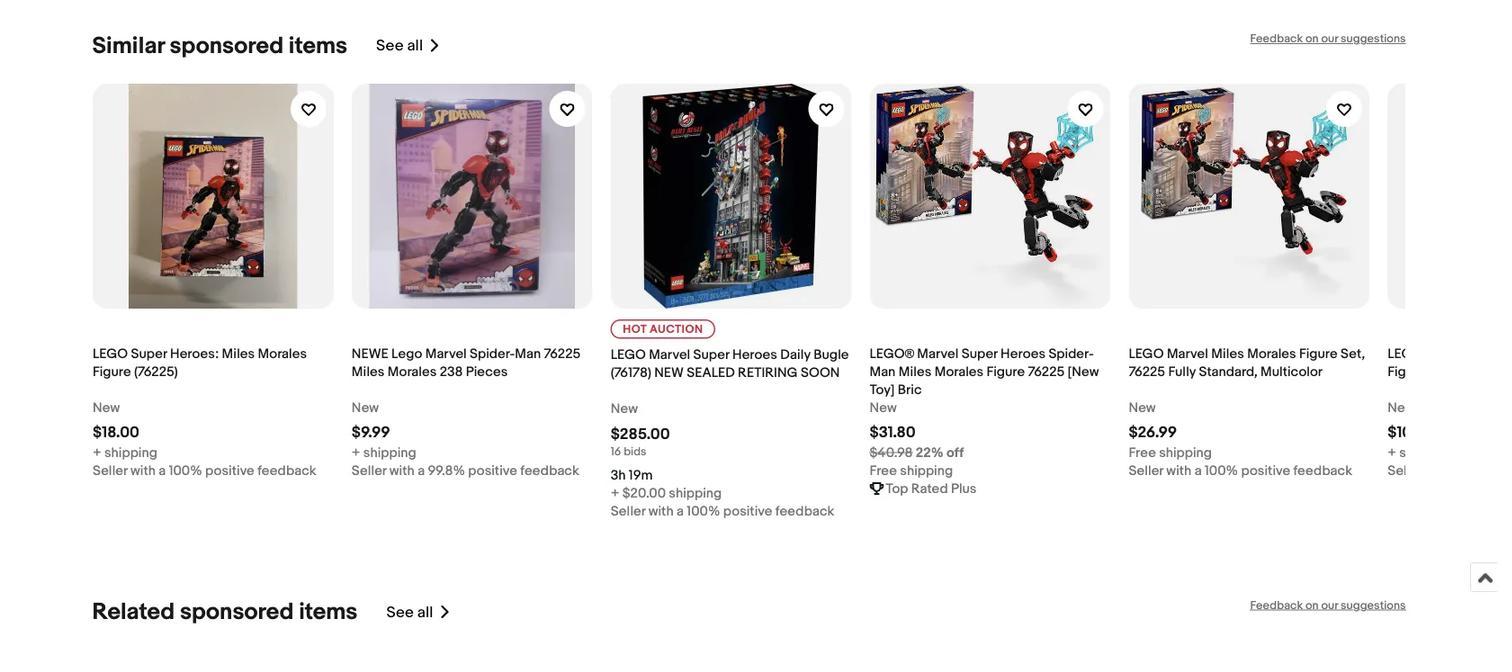 Task type: describe. For each thing, give the bounding box(es) containing it.
new $9.99 + shipping seller with a 99.8% positive feedback
[[351, 399, 579, 479]]

Seller with a 100% positive feedback text field
[[611, 502, 834, 520]]

all for similar sponsored items
[[407, 37, 423, 55]]

miles inside "lego® marvel super heroes spider- man miles morales figure 76225 [new toy] bric new $31.80 $40.98 22% off free shipping"
[[899, 363, 932, 380]]

shipping for $18.00
[[104, 444, 157, 461]]

feedback for related sponsored items
[[1251, 599, 1304, 613]]

spider- inside "lego® marvel super heroes spider- man miles morales figure 76225 [new toy] bric new $31.80 $40.98 22% off free shipping"
[[1049, 345, 1094, 362]]

figure inside "lego® marvel super heroes spider- man miles morales figure 76225 [new toy] bric new $31.80 $40.98 22% off free shipping"
[[987, 363, 1025, 380]]

off
[[947, 444, 964, 461]]

rated
[[911, 480, 948, 497]]

marvel for lego® marvel super heroes spider- man miles morales figure 76225 [new toy] bric new $31.80 $40.98 22% off free shipping
[[917, 345, 959, 362]]

$9.99 text field
[[351, 423, 390, 442]]

a for $10.00
[[1454, 462, 1461, 479]]

feedback for $26.99
[[1294, 462, 1353, 479]]

free inside "new $26.99 free shipping seller with a 100% positive feedback"
[[1129, 444, 1156, 461]]

figure inside lego super heroes: miles morales figure (76225)
[[92, 363, 131, 380]]

+ for $18.00
[[92, 444, 101, 461]]

new text field for $10.00
[[1388, 398, 1415, 416]]

bric
[[898, 381, 922, 398]]

new $26.99 free shipping seller with a 100% positive feedback
[[1129, 399, 1353, 479]]

new text field for $26.99
[[1129, 398, 1156, 416]]

a inside new $285.00 16 bids 3h 19m + $20.00 shipping seller with a 100% positive feedback
[[677, 503, 684, 520]]

new $10.00 + shipping seller with a 100% 
[[1388, 399, 1499, 479]]

(76178)
[[611, 365, 651, 381]]

marvel inside newe lego marvel spider-man 76225 miles morales 238 pieces
[[425, 345, 467, 362]]

+ inside new $285.00 16 bids 3h 19m + $20.00 shipping seller with a 100% positive feedback
[[611, 485, 619, 502]]

seller for $18.00
[[92, 462, 127, 479]]

$18.00 text field
[[92, 423, 139, 442]]

see for similar sponsored items
[[376, 37, 404, 55]]

seller with a 100% positive feedback text field for $18.00
[[92, 461, 316, 479]]

new text field for $9.99
[[351, 398, 379, 416]]

with for $26.99
[[1167, 462, 1192, 479]]

with for $10.00
[[1426, 462, 1451, 479]]

figure inside lego marvel miles morales figure set, 76225 fully standard, multicolor
[[1300, 345, 1338, 362]]

shipping for $26.99
[[1159, 444, 1212, 461]]

super inside the lego marvel super heroes daily bugle (76178) new sealed retiring soon
[[693, 347, 729, 363]]

see all link for related sponsored items
[[387, 599, 452, 627]]

daily
[[780, 347, 811, 363]]

$285.00
[[611, 425, 670, 443]]

see all link for similar sponsored items
[[376, 32, 441, 60]]

seller for $9.99
[[351, 462, 386, 479]]

positive for $26.99
[[1241, 462, 1291, 479]]

related sponsored items
[[92, 599, 358, 627]]

$18.00
[[92, 423, 139, 442]]

Seller with a 100% text field
[[1388, 461, 1499, 479]]

plus
[[951, 480, 977, 497]]

238
[[439, 363, 463, 380]]

new inside "lego® marvel super heroes spider- man miles morales figure 76225 [new toy] bric new $31.80 $40.98 22% off free shipping"
[[870, 399, 897, 416]]

new $18.00 + shipping seller with a 100% positive feedback
[[92, 399, 316, 479]]

suggestions for similar sponsored items
[[1342, 32, 1407, 46]]

Top Rated Plus text field
[[886, 479, 977, 497]]

3h
[[611, 467, 626, 484]]

multicolor
[[1261, 363, 1323, 380]]

22%
[[916, 444, 944, 461]]

seller for $26.99
[[1129, 462, 1164, 479]]

miles inside lego super heroes: miles morales figure (76225)
[[222, 345, 254, 362]]

lego
[[391, 345, 422, 362]]

super inside lego super heroe
[[1426, 345, 1462, 362]]

auction
[[650, 322, 703, 336]]

lego for $18.00
[[92, 345, 128, 362]]

+ shipping text field for $9.99
[[351, 443, 416, 461]]

heroe
[[1465, 345, 1499, 362]]

hot auction
[[623, 322, 703, 336]]

standard,
[[1199, 363, 1258, 380]]

lego® marvel super heroes spider- man miles morales figure 76225 [new toy] bric new $31.80 $40.98 22% off free shipping
[[870, 345, 1099, 479]]

$9.99
[[351, 423, 390, 442]]

related
[[92, 599, 175, 627]]

shipping inside "lego® marvel super heroes spider- man miles morales figure 76225 [new toy] bric new $31.80 $40.98 22% off free shipping"
[[900, 462, 953, 479]]

positive for $18.00
[[205, 462, 254, 479]]

lego super heroes: miles morales figure (76225)
[[92, 345, 307, 380]]

with for $9.99
[[389, 462, 414, 479]]

shipping for $10.00
[[1400, 444, 1453, 461]]

soon
[[801, 365, 840, 381]]

new text field for $18.00
[[92, 398, 120, 416]]

man inside "lego® marvel super heroes spider- man miles morales figure 76225 [new toy] bric new $31.80 $40.98 22% off free shipping"
[[870, 363, 896, 380]]

feedback on our suggestions for similar sponsored items
[[1251, 32, 1407, 46]]

new $285.00 16 bids 3h 19m + $20.00 shipping seller with a 100% positive feedback
[[611, 401, 834, 520]]

feedback for similar sponsored items
[[1251, 32, 1304, 46]]

a for $9.99
[[417, 462, 425, 479]]

100% for $18.00
[[168, 462, 202, 479]]

+ for $9.99
[[351, 444, 360, 461]]

new text field for $285.00
[[611, 400, 638, 418]]

items for related sponsored items
[[299, 599, 358, 627]]

shipping inside new $285.00 16 bids 3h 19m + $20.00 shipping seller with a 100% positive feedback
[[669, 485, 722, 502]]

3h 19m text field
[[611, 466, 653, 484]]

lego marvel miles morales figure set, 76225 fully standard, multicolor
[[1129, 345, 1365, 380]]

positive inside new $285.00 16 bids 3h 19m + $20.00 shipping seller with a 100% positive feedback
[[723, 503, 772, 520]]



Task type: vqa. For each thing, say whether or not it's contained in the screenshot.


Task type: locate. For each thing, give the bounding box(es) containing it.
shipping down $10.00
[[1400, 444, 1453, 461]]

seller down free shipping text field
[[1129, 462, 1164, 479]]

1 horizontal spatial man
[[870, 363, 896, 380]]

set,
[[1341, 345, 1365, 362]]

sealed
[[687, 365, 735, 381]]

marvel up bric on the bottom right of the page
[[917, 345, 959, 362]]

1 our from the top
[[1322, 32, 1339, 46]]

+ down $10.00
[[1388, 444, 1397, 461]]

new text field up $10.00
[[1388, 398, 1415, 416]]

top
[[886, 480, 908, 497]]

morales left newe
[[257, 345, 307, 362]]

heroes for lego marvel super heroes daily bugle (76178) new sealed retiring soon
[[732, 347, 777, 363]]

1 vertical spatial on
[[1306, 599, 1320, 613]]

(76225)
[[134, 363, 178, 380]]

new up $18.00 text field
[[92, 399, 120, 416]]

new up '$9.99' text box
[[351, 399, 379, 416]]

feedback inside new $18.00 + shipping seller with a 100% positive feedback
[[257, 462, 316, 479]]

new text field up $26.99
[[1129, 398, 1156, 416]]

feedback on our suggestions link
[[1251, 32, 1407, 46], [1251, 599, 1407, 613]]

miles right heroes:
[[222, 345, 254, 362]]

new text field up $285.00
[[611, 400, 638, 418]]

see
[[376, 37, 404, 55], [387, 603, 414, 622]]

with left the 99.8%
[[389, 462, 414, 479]]

seller for $10.00
[[1388, 462, 1423, 479]]

on
[[1306, 32, 1320, 46], [1306, 599, 1320, 613]]

with inside "new $10.00 + shipping seller with a 100%"
[[1426, 462, 1451, 479]]

bugle
[[814, 347, 849, 363]]

free
[[1129, 444, 1156, 461], [870, 462, 897, 479]]

seller down $20.00
[[611, 503, 645, 520]]

with down free shipping text field
[[1167, 462, 1192, 479]]

1 spider- from the left
[[470, 345, 515, 362]]

See all text field
[[376, 37, 423, 55], [387, 603, 433, 622]]

new
[[92, 399, 120, 416], [351, 399, 379, 416], [870, 399, 897, 416], [1129, 399, 1156, 416], [1388, 399, 1415, 416], [611, 401, 638, 417]]

positive inside "new $26.99 free shipping seller with a 100% positive feedback"
[[1241, 462, 1291, 479]]

with down + shipping text box
[[1426, 462, 1451, 479]]

miles inside lego marvel miles morales figure set, 76225 fully standard, multicolor
[[1212, 345, 1244, 362]]

see all text field for related sponsored items
[[387, 603, 433, 622]]

feedback inside new $285.00 16 bids 3h 19m + $20.00 shipping seller with a 100% positive feedback
[[775, 503, 834, 520]]

man
[[515, 345, 541, 362], [870, 363, 896, 380]]

positive for $9.99
[[468, 462, 517, 479]]

seller down "$18.00"
[[92, 462, 127, 479]]

100% for $10.00
[[1464, 462, 1498, 479]]

+ shipping text field
[[1388, 443, 1453, 461]]

19m
[[629, 467, 653, 484]]

feedback for $9.99
[[520, 462, 579, 479]]

miles inside newe lego marvel spider-man 76225 miles morales 238 pieces
[[351, 363, 384, 380]]

marvel inside lego marvel miles morales figure set, 76225 fully standard, multicolor
[[1167, 345, 1208, 362]]

feedback
[[1251, 32, 1304, 46], [1251, 599, 1304, 613]]

seller down '$9.99' text box
[[351, 462, 386, 479]]

shipping for $9.99
[[363, 444, 416, 461]]

0 vertical spatial feedback
[[1251, 32, 1304, 46]]

0 vertical spatial our
[[1322, 32, 1339, 46]]

lego up $26.99
[[1129, 345, 1164, 362]]

+ down "$18.00"
[[92, 444, 101, 461]]

sponsored for related
[[180, 599, 294, 627]]

marvel up fully
[[1167, 345, 1208, 362]]

shipping down $18.00 text field
[[104, 444, 157, 461]]

100% inside "new $26.99 free shipping seller with a 100% positive feedback"
[[1205, 462, 1238, 479]]

bids
[[624, 445, 646, 459]]

with inside new $18.00 + shipping seller with a 100% positive feedback
[[130, 462, 155, 479]]

Free shipping text field
[[870, 461, 953, 479]]

sponsored for similar
[[170, 32, 284, 60]]

1 seller with a 100% positive feedback text field from the left
[[92, 461, 316, 479]]

feedback inside new $9.99 + shipping seller with a 99.8% positive feedback
[[520, 462, 579, 479]]

+ inside new $18.00 + shipping seller with a 100% positive feedback
[[92, 444, 101, 461]]

heroes inside "lego® marvel super heroes spider- man miles morales figure 76225 [new toy] bric new $31.80 $40.98 22% off free shipping"
[[1001, 345, 1046, 362]]

0 horizontal spatial figure
[[92, 363, 131, 380]]

1 horizontal spatial free
[[1129, 444, 1156, 461]]

2 suggestions from the top
[[1342, 599, 1407, 613]]

0 vertical spatial see all text field
[[376, 37, 423, 55]]

New text field
[[92, 398, 120, 416], [351, 398, 379, 416], [870, 398, 897, 416], [611, 400, 638, 418]]

a for $18.00
[[158, 462, 165, 479]]

16
[[611, 445, 621, 459]]

morales up multicolor
[[1247, 345, 1297, 362]]

100% inside "new $10.00 + shipping seller with a 100%"
[[1464, 462, 1498, 479]]

marvel for lego marvel miles morales figure set, 76225 fully standard, multicolor
[[1167, 345, 1208, 362]]

see all for related sponsored items
[[387, 603, 433, 622]]

miles
[[222, 345, 254, 362], [1212, 345, 1244, 362], [351, 363, 384, 380], [899, 363, 932, 380]]

1 vertical spatial feedback on our suggestions
[[1251, 599, 1407, 613]]

2 on from the top
[[1306, 599, 1320, 613]]

lego inside lego super heroes: miles morales figure (76225)
[[92, 345, 128, 362]]

new inside new $285.00 16 bids 3h 19m + $20.00 shipping seller with a 100% positive feedback
[[611, 401, 638, 417]]

see all for similar sponsored items
[[376, 37, 423, 55]]

0 horizontal spatial man
[[515, 345, 541, 362]]

on for similar sponsored items
[[1306, 32, 1320, 46]]

2 horizontal spatial 76225
[[1129, 363, 1166, 380]]

figure up multicolor
[[1300, 345, 1338, 362]]

2 + shipping text field from the left
[[351, 443, 416, 461]]

2 seller with a 100% positive feedback text field from the left
[[1129, 461, 1353, 479]]

0 horizontal spatial + shipping text field
[[92, 443, 157, 461]]

new for $26.99
[[1129, 399, 1156, 416]]

newe lego marvel spider-man 76225 miles morales 238 pieces
[[351, 345, 580, 380]]

seller inside "new $10.00 + shipping seller with a 100%"
[[1388, 462, 1423, 479]]

our for similar sponsored items
[[1322, 32, 1339, 46]]

[new
[[1068, 363, 1099, 380]]

see for related sponsored items
[[387, 603, 414, 622]]

seller inside "new $26.99 free shipping seller with a 100% positive feedback"
[[1129, 462, 1164, 479]]

2 feedback on our suggestions from the top
[[1251, 599, 1407, 613]]

heroes
[[1001, 345, 1046, 362], [732, 347, 777, 363]]

shipping down '$9.99' text box
[[363, 444, 416, 461]]

$31.80 text field
[[870, 423, 916, 442]]

pieces
[[466, 363, 508, 380]]

1 vertical spatial feedback on our suggestions link
[[1251, 599, 1407, 613]]

heroes inside the lego marvel super heroes daily bugle (76178) new sealed retiring soon
[[732, 347, 777, 363]]

seller down + shipping text box
[[1388, 462, 1423, 479]]

0 horizontal spatial heroes
[[732, 347, 777, 363]]

1 vertical spatial suggestions
[[1342, 599, 1407, 613]]

0 vertical spatial see all link
[[376, 32, 441, 60]]

positive inside new $9.99 + shipping seller with a 99.8% positive feedback
[[468, 462, 517, 479]]

morales inside "lego® marvel super heroes spider- man miles morales figure 76225 [new toy] bric new $31.80 $40.98 22% off free shipping"
[[935, 363, 984, 380]]

man inside newe lego marvel spider-man 76225 miles morales 238 pieces
[[515, 345, 541, 362]]

+ inside "new $10.00 + shipping seller with a 100%"
[[1388, 444, 1397, 461]]

lego inside the lego marvel super heroes daily bugle (76178) new sealed retiring soon
[[611, 347, 646, 363]]

lego inside lego marvel miles morales figure set, 76225 fully standard, multicolor
[[1129, 345, 1164, 362]]

super up sealed
[[693, 347, 729, 363]]

lego super heroe
[[1388, 345, 1499, 380]]

miles down newe
[[351, 363, 384, 380]]

$31.80
[[870, 423, 916, 442]]

with
[[130, 462, 155, 479], [389, 462, 414, 479], [1167, 462, 1192, 479], [1426, 462, 1451, 479], [648, 503, 674, 520]]

with down + $20.00 shipping text box
[[648, 503, 674, 520]]

new for $18.00
[[92, 399, 120, 416]]

0 vertical spatial all
[[407, 37, 423, 55]]

1 vertical spatial sponsored
[[180, 599, 294, 627]]

shipping
[[104, 444, 157, 461], [363, 444, 416, 461], [1159, 444, 1212, 461], [1400, 444, 1453, 461], [900, 462, 953, 479], [669, 485, 722, 502]]

all for related sponsored items
[[418, 603, 433, 622]]

new up $285.00
[[611, 401, 638, 417]]

2 feedback from the top
[[1251, 599, 1304, 613]]

new for $10.00
[[1388, 399, 1415, 416]]

suggestions
[[1342, 32, 1407, 46], [1342, 599, 1407, 613]]

with inside new $9.99 + shipping seller with a 99.8% positive feedback
[[389, 462, 414, 479]]

morales inside newe lego marvel spider-man 76225 miles morales 238 pieces
[[387, 363, 436, 380]]

super left heroe
[[1426, 345, 1462, 362]]

$40.98
[[870, 444, 913, 461]]

miles up bric on the bottom right of the page
[[899, 363, 932, 380]]

new up $10.00
[[1388, 399, 1415, 416]]

+ shipping text field down $18.00 text field
[[92, 443, 157, 461]]

items for similar sponsored items
[[289, 32, 348, 60]]

Free shipping text field
[[1129, 443, 1212, 461]]

morales down 'lego'
[[387, 363, 436, 380]]

+ for $10.00
[[1388, 444, 1397, 461]]

figure left [new
[[987, 363, 1025, 380]]

feedback
[[257, 462, 316, 479], [520, 462, 579, 479], [1294, 462, 1353, 479], [775, 503, 834, 520]]

new down toy]
[[870, 399, 897, 416]]

spider- up the pieces
[[470, 345, 515, 362]]

76225
[[544, 345, 580, 362], [1028, 363, 1065, 380], [1129, 363, 1166, 380]]

marvel up new
[[649, 347, 690, 363]]

76225 inside newe lego marvel spider-man 76225 miles morales 238 pieces
[[544, 345, 580, 362]]

lego for $26.99
[[1129, 345, 1164, 362]]

positive inside new $18.00 + shipping seller with a 100% positive feedback
[[205, 462, 254, 479]]

a inside new $9.99 + shipping seller with a 99.8% positive feedback
[[417, 462, 425, 479]]

1 horizontal spatial spider-
[[1049, 345, 1094, 362]]

spider- up [new
[[1049, 345, 1094, 362]]

seller
[[92, 462, 127, 479], [351, 462, 386, 479], [1129, 462, 1164, 479], [1388, 462, 1423, 479], [611, 503, 645, 520]]

similar
[[92, 32, 165, 60]]

super right the lego®
[[962, 345, 998, 362]]

figure
[[1300, 345, 1338, 362], [92, 363, 131, 380], [987, 363, 1025, 380]]

2 spider- from the left
[[1049, 345, 1094, 362]]

0 vertical spatial sponsored
[[170, 32, 284, 60]]

1 horizontal spatial new text field
[[1388, 398, 1415, 416]]

+ shipping text field for $18.00
[[92, 443, 157, 461]]

shipping up seller with a 100% positive feedback text box
[[669, 485, 722, 502]]

$285.00 text field
[[611, 425, 670, 443]]

spider- inside newe lego marvel spider-man 76225 miles morales 238 pieces
[[470, 345, 515, 362]]

1 vertical spatial items
[[299, 599, 358, 627]]

lego®
[[870, 345, 914, 362]]

all
[[407, 37, 423, 55], [418, 603, 433, 622]]

0 horizontal spatial seller with a 100% positive feedback text field
[[92, 461, 316, 479]]

seller inside new $9.99 + shipping seller with a 99.8% positive feedback
[[351, 462, 386, 479]]

shipping down 22%
[[900, 462, 953, 479]]

1 feedback on our suggestions from the top
[[1251, 32, 1407, 46]]

miles up standard, at the right bottom of the page
[[1212, 345, 1244, 362]]

lego right set,
[[1388, 345, 1423, 362]]

0 horizontal spatial new text field
[[1129, 398, 1156, 416]]

morales up off
[[935, 363, 984, 380]]

seller inside new $18.00 + shipping seller with a 100% positive feedback
[[92, 462, 127, 479]]

+ $20.00 shipping text field
[[611, 484, 722, 502]]

1 + shipping text field from the left
[[92, 443, 157, 461]]

1 vertical spatial feedback
[[1251, 599, 1304, 613]]

heroes for lego® marvel super heroes spider- man miles morales figure 76225 [new toy] bric new $31.80 $40.98 22% off free shipping
[[1001, 345, 1046, 362]]

a inside new $18.00 + shipping seller with a 100% positive feedback
[[158, 462, 165, 479]]

see all
[[376, 37, 423, 55], [387, 603, 433, 622]]

16 bids text field
[[611, 445, 646, 459]]

with inside "new $26.99 free shipping seller with a 100% positive feedback"
[[1167, 462, 1192, 479]]

on for related sponsored items
[[1306, 599, 1320, 613]]

0 horizontal spatial spider-
[[470, 345, 515, 362]]

0 vertical spatial see all
[[376, 37, 423, 55]]

0 vertical spatial see
[[376, 37, 404, 55]]

$10.00 text field
[[1388, 423, 1435, 442]]

100% for $26.99
[[1205, 462, 1238, 479]]

0 vertical spatial suggestions
[[1342, 32, 1407, 46]]

a for $26.99
[[1195, 462, 1202, 479]]

1 horizontal spatial 76225
[[1028, 363, 1065, 380]]

figure left (76225)
[[92, 363, 131, 380]]

previous price $40.98 22% off text field
[[870, 443, 964, 461]]

2 feedback on our suggestions link from the top
[[1251, 599, 1407, 613]]

2 horizontal spatial figure
[[1300, 345, 1338, 362]]

super up (76225)
[[131, 345, 167, 362]]

shipping inside "new $10.00 + shipping seller with a 100%"
[[1400, 444, 1453, 461]]

$26.99
[[1129, 423, 1177, 442]]

lego marvel super heroes daily bugle (76178) new sealed retiring soon
[[611, 347, 849, 381]]

toy]
[[870, 381, 895, 398]]

marvel inside "lego® marvel super heroes spider- man miles morales figure 76225 [new toy] bric new $31.80 $40.98 22% off free shipping"
[[917, 345, 959, 362]]

shipping inside new $9.99 + shipping seller with a 99.8% positive feedback
[[363, 444, 416, 461]]

1 horizontal spatial + shipping text field
[[351, 443, 416, 461]]

1 vertical spatial all
[[418, 603, 433, 622]]

0 horizontal spatial free
[[870, 462, 897, 479]]

$10.00
[[1388, 423, 1435, 442]]

free down '$40.98'
[[870, 462, 897, 479]]

0 vertical spatial free
[[1129, 444, 1156, 461]]

+ shipping text field
[[92, 443, 157, 461], [351, 443, 416, 461]]

lego for $10.00
[[1388, 345, 1423, 362]]

new
[[654, 365, 684, 381]]

new inside "new $26.99 free shipping seller with a 100% positive feedback"
[[1129, 399, 1156, 416]]

+ down 3h
[[611, 485, 619, 502]]

0 vertical spatial on
[[1306, 32, 1320, 46]]

sponsored
[[170, 32, 284, 60], [180, 599, 294, 627]]

1 vertical spatial see all
[[387, 603, 433, 622]]

spider-
[[470, 345, 515, 362], [1049, 345, 1094, 362]]

1 vertical spatial our
[[1322, 599, 1339, 613]]

new text field up '$9.99' text box
[[351, 398, 379, 416]]

1 feedback on our suggestions link from the top
[[1251, 32, 1407, 46]]

retiring
[[738, 365, 798, 381]]

1 suggestions from the top
[[1342, 32, 1407, 46]]

1 horizontal spatial figure
[[987, 363, 1025, 380]]

super
[[131, 345, 167, 362], [962, 345, 998, 362], [1426, 345, 1462, 362], [693, 347, 729, 363]]

100% inside new $18.00 + shipping seller with a 100% positive feedback
[[168, 462, 202, 479]]

see all text field for similar sponsored items
[[376, 37, 423, 55]]

fully
[[1169, 363, 1196, 380]]

top rated plus
[[886, 480, 977, 497]]

a
[[158, 462, 165, 479], [417, 462, 425, 479], [1195, 462, 1202, 479], [1454, 462, 1461, 479], [677, 503, 684, 520]]

shipping inside "new $26.99 free shipping seller with a 100% positive feedback"
[[1159, 444, 1212, 461]]

morales
[[257, 345, 307, 362], [1247, 345, 1297, 362], [387, 363, 436, 380], [935, 363, 984, 380]]

seller with a 100% positive feedback text field for $26.99
[[1129, 461, 1353, 479]]

new text field for $31.80
[[870, 398, 897, 416]]

new for $9.99
[[351, 399, 379, 416]]

lego up $18.00 text field
[[92, 345, 128, 362]]

with inside new $285.00 16 bids 3h 19m + $20.00 shipping seller with a 100% positive feedback
[[648, 503, 674, 520]]

lego inside lego super heroe
[[1388, 345, 1423, 362]]

0 vertical spatial items
[[289, 32, 348, 60]]

1 vertical spatial man
[[870, 363, 896, 380]]

a inside "new $10.00 + shipping seller with a 100%"
[[1454, 462, 1461, 479]]

0 vertical spatial feedback on our suggestions
[[1251, 32, 1407, 46]]

with for $18.00
[[130, 462, 155, 479]]

0 vertical spatial feedback on our suggestions link
[[1251, 32, 1407, 46]]

lego up (76178)
[[611, 347, 646, 363]]

our
[[1322, 32, 1339, 46], [1322, 599, 1339, 613]]

1 vertical spatial free
[[870, 462, 897, 479]]

2 new text field from the left
[[1388, 398, 1415, 416]]

free down $26.99
[[1129, 444, 1156, 461]]

2 our from the top
[[1322, 599, 1339, 613]]

$20.00
[[622, 485, 666, 502]]

1 horizontal spatial seller with a 100% positive feedback text field
[[1129, 461, 1353, 479]]

+ inside new $9.99 + shipping seller with a 99.8% positive feedback
[[351, 444, 360, 461]]

items
[[289, 32, 348, 60], [299, 599, 358, 627]]

positive
[[205, 462, 254, 479], [468, 462, 517, 479], [1241, 462, 1291, 479], [723, 503, 772, 520]]

see all link
[[376, 32, 441, 60], [387, 599, 452, 627]]

new inside "new $10.00 + shipping seller with a 100%"
[[1388, 399, 1415, 416]]

76225 inside "lego® marvel super heroes spider- man miles morales figure 76225 [new toy] bric new $31.80 $40.98 22% off free shipping"
[[1028, 363, 1065, 380]]

+ shipping text field down '$9.99' text box
[[351, 443, 416, 461]]

marvel for lego marvel super heroes daily bugle (76178) new sealed retiring soon
[[649, 347, 690, 363]]

with down $18.00 text field
[[130, 462, 155, 479]]

feedback inside "new $26.99 free shipping seller with a 100% positive feedback"
[[1294, 462, 1353, 479]]

marvel
[[425, 345, 467, 362], [917, 345, 959, 362], [1167, 345, 1208, 362], [649, 347, 690, 363]]

1 vertical spatial see all text field
[[387, 603, 433, 622]]

+
[[92, 444, 101, 461], [351, 444, 360, 461], [1388, 444, 1397, 461], [611, 485, 619, 502]]

marvel up 238
[[425, 345, 467, 362]]

100% inside new $285.00 16 bids 3h 19m + $20.00 shipping seller with a 100% positive feedback
[[687, 503, 720, 520]]

hot
[[623, 322, 647, 336]]

our for related sponsored items
[[1322, 599, 1339, 613]]

feedback for $18.00
[[257, 462, 316, 479]]

feedback on our suggestions for related sponsored items
[[1251, 599, 1407, 613]]

$26.99 text field
[[1129, 423, 1177, 442]]

1 vertical spatial see
[[387, 603, 414, 622]]

0 vertical spatial man
[[515, 345, 541, 362]]

new text field down toy]
[[870, 398, 897, 416]]

1 horizontal spatial heroes
[[1001, 345, 1046, 362]]

1 feedback from the top
[[1251, 32, 1304, 46]]

new inside new $9.99 + shipping seller with a 99.8% positive feedback
[[351, 399, 379, 416]]

newe
[[351, 345, 388, 362]]

0 horizontal spatial 76225
[[544, 345, 580, 362]]

new text field up $18.00 text field
[[92, 398, 120, 416]]

seller inside new $285.00 16 bids 3h 19m + $20.00 shipping seller with a 100% positive feedback
[[611, 503, 645, 520]]

marvel inside the lego marvel super heroes daily bugle (76178) new sealed retiring soon
[[649, 347, 690, 363]]

suggestions for related sponsored items
[[1342, 599, 1407, 613]]

feedback on our suggestions link for related sponsored items
[[1251, 599, 1407, 613]]

shipping down the $26.99 text box
[[1159, 444, 1212, 461]]

feedback on our suggestions link for similar sponsored items
[[1251, 32, 1407, 46]]

1 vertical spatial see all link
[[387, 599, 452, 627]]

99.8%
[[428, 462, 465, 479]]

1 new text field from the left
[[1129, 398, 1156, 416]]

Seller with a 99.8% positive feedback text field
[[351, 461, 579, 479]]

lego
[[92, 345, 128, 362], [1129, 345, 1164, 362], [1388, 345, 1423, 362], [611, 347, 646, 363]]

76225 inside lego marvel miles morales figure set, 76225 fully standard, multicolor
[[1129, 363, 1166, 380]]

morales inside lego marvel miles morales figure set, 76225 fully standard, multicolor
[[1247, 345, 1297, 362]]

100%
[[168, 462, 202, 479], [1205, 462, 1238, 479], [1464, 462, 1498, 479], [687, 503, 720, 520]]

heroes:
[[170, 345, 219, 362]]

shipping inside new $18.00 + shipping seller with a 100% positive feedback
[[104, 444, 157, 461]]

super inside "lego® marvel super heroes spider- man miles morales figure 76225 [new toy] bric new $31.80 $40.98 22% off free shipping"
[[962, 345, 998, 362]]

1 on from the top
[[1306, 32, 1320, 46]]

similar sponsored items
[[92, 32, 348, 60]]

Seller with a 100% positive feedback text field
[[92, 461, 316, 479], [1129, 461, 1353, 479]]

+ down '$9.99' text box
[[351, 444, 360, 461]]

new up $26.99
[[1129, 399, 1156, 416]]

feedback on our suggestions
[[1251, 32, 1407, 46], [1251, 599, 1407, 613]]

new inside new $18.00 + shipping seller with a 100% positive feedback
[[92, 399, 120, 416]]

free inside "lego® marvel super heroes spider- man miles morales figure 76225 [new toy] bric new $31.80 $40.98 22% off free shipping"
[[870, 462, 897, 479]]

a inside "new $26.99 free shipping seller with a 100% positive feedback"
[[1195, 462, 1202, 479]]

morales inside lego super heroes: miles morales figure (76225)
[[257, 345, 307, 362]]

super inside lego super heroes: miles morales figure (76225)
[[131, 345, 167, 362]]

New text field
[[1129, 398, 1156, 416], [1388, 398, 1415, 416]]



